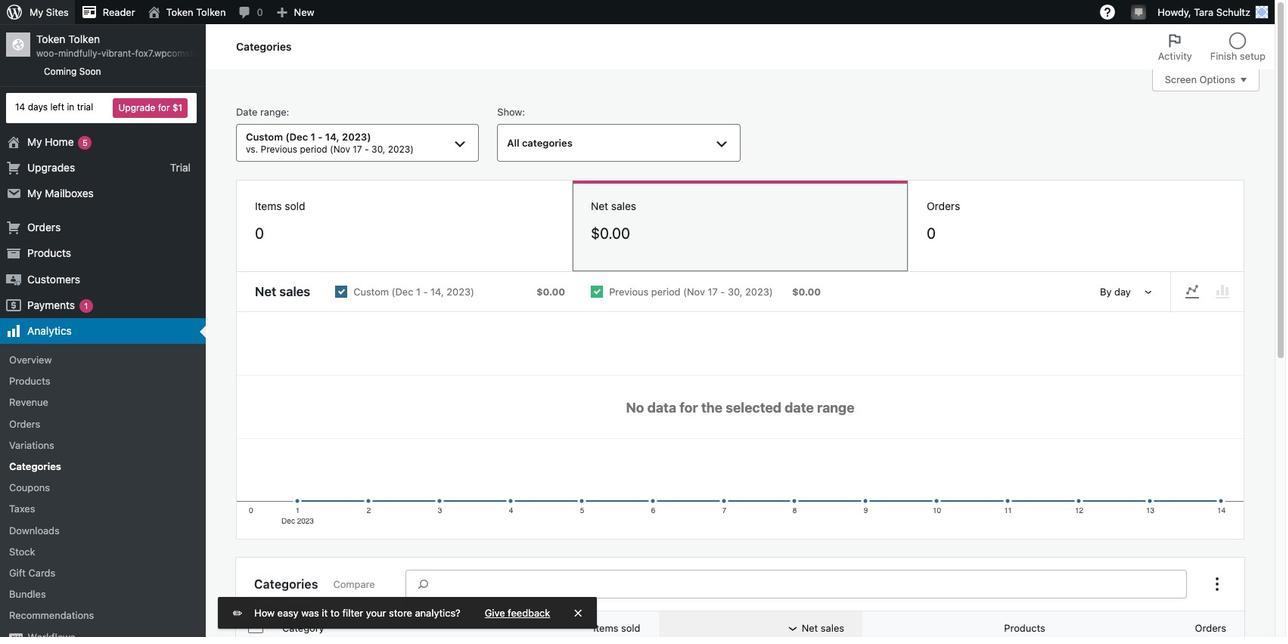 Task type: describe. For each thing, give the bounding box(es) containing it.
custom for custom (dec 1 - 14, 2023)
[[354, 286, 389, 298]]

your
[[366, 608, 386, 620]]

14
[[15, 102, 25, 113]]

my for my sites
[[30, 6, 43, 18]]

date range :
[[236, 106, 289, 118]]

upgrade for $1 button
[[113, 98, 188, 118]]

✕
[[575, 608, 582, 620]]

2 orders link from the top
[[0, 414, 206, 435]]

activity button
[[1149, 24, 1202, 70]]

orders button
[[1156, 616, 1245, 638]]

screen options button
[[1152, 69, 1260, 92]]

finish
[[1211, 50, 1238, 62]]

1 : from the left
[[287, 106, 289, 118]]

trial
[[77, 102, 93, 113]]

0 link
[[232, 0, 269, 24]]

period inside custom (dec 1 - 14, 2023) vs. previous period (nov 17 - 30, 2023)
[[300, 144, 327, 155]]

downloads
[[9, 525, 60, 537]]

tara
[[1194, 6, 1214, 18]]

downloads link
[[0, 520, 206, 542]]

for
[[158, 102, 170, 113]]

2 products link from the top
[[0, 371, 206, 392]]

payments
[[27, 299, 75, 312]]

my mailboxes
[[27, 187, 94, 200]]

recommendations
[[9, 610, 94, 622]]

upgrade
[[118, 102, 155, 113]]

0 horizontal spatial sales
[[279, 285, 310, 300]]

soon
[[79, 66, 101, 77]]

orders inside performance indicators menu
[[927, 200, 960, 213]]

1 orders link from the top
[[0, 215, 206, 241]]

categories inside main menu navigation
[[9, 461, 61, 473]]

token tolken
[[166, 6, 226, 18]]

upgrades
[[27, 161, 75, 174]]

items sold button
[[554, 616, 659, 638]]

feedback
[[508, 608, 550, 620]]

none checkbox containing previous period (nov 17 - 30, 2023)
[[578, 273, 834, 311]]

2023) inside checkbox
[[447, 286, 474, 298]]

line chart image
[[1184, 283, 1202, 301]]

vs.
[[246, 144, 258, 155]]

my sites link
[[0, 0, 75, 24]]

date
[[236, 106, 258, 118]]

give feedback
[[485, 608, 550, 620]]

categories for activity button
[[236, 40, 292, 53]]

14 days left in trial
[[15, 102, 93, 113]]

all categories button
[[497, 124, 741, 162]]

it
[[322, 608, 328, 620]]

✕ button
[[575, 607, 582, 621]]

none checkbox containing custom (dec 1 - 14, 2023)
[[323, 273, 578, 311]]

analytics link
[[0, 319, 206, 344]]

category button
[[273, 616, 352, 638]]

orders inside button
[[1195, 623, 1227, 635]]

tolken for token tolken
[[196, 6, 226, 18]]

$1
[[172, 102, 182, 113]]

in
[[67, 102, 74, 113]]

recommendations link
[[0, 606, 206, 627]]

all
[[507, 137, 520, 149]]

compare button
[[327, 573, 381, 597]]

screen options
[[1165, 74, 1236, 86]]

howdy, tara schultz
[[1158, 6, 1251, 18]]

category
[[282, 623, 324, 635]]

vibrant-
[[101, 48, 135, 59]]

revenue link
[[0, 392, 206, 414]]

custom for custom (dec 1 - 14, 2023) vs. previous period (nov 17 - 30, 2023)
[[246, 131, 283, 143]]

to
[[331, 608, 340, 620]]

give
[[485, 608, 505, 620]]

give feedback button
[[485, 607, 550, 621]]

woo-
[[36, 48, 58, 59]]

show
[[497, 106, 522, 118]]

categories for compare button
[[254, 578, 318, 592]]

my sites
[[30, 6, 69, 18]]

1 vertical spatial net
[[255, 285, 276, 300]]

net sales button
[[763, 616, 863, 638]]

items sold inside performance indicators menu
[[255, 200, 305, 213]]

17 inside custom (dec 1 - 14, 2023) vs. previous period (nov 17 - 30, 2023)
[[353, 144, 362, 155]]

net sales inside button
[[802, 623, 845, 635]]

bundles link
[[0, 584, 206, 606]]

net inside button
[[802, 623, 818, 635]]

customers
[[27, 273, 80, 286]]

mailboxes
[[45, 187, 94, 200]]

Select All checkbox
[[248, 619, 263, 634]]

sites
[[46, 6, 69, 18]]

finish setup button
[[1202, 24, 1275, 70]]

new link
[[269, 0, 321, 24]]

stock
[[9, 546, 35, 558]]

store
[[389, 608, 412, 620]]

net inside performance indicators menu
[[591, 200, 608, 213]]

taxes link
[[0, 499, 206, 520]]

products button
[[965, 616, 1064, 638]]

$0.00 for custom (dec 1 - 14, 2023)
[[537, 286, 565, 298]]

token tolken woo-mindfully-vibrant-fox7.wpcomstaging.com coming soon
[[36, 33, 238, 77]]

pencil icon image
[[233, 608, 242, 620]]

coupons
[[9, 482, 50, 494]]

1 horizontal spatial 30,
[[728, 286, 743, 298]]

1 vertical spatial net sales
[[255, 285, 310, 300]]

payments 1
[[27, 299, 88, 312]]

revenue
[[9, 397, 48, 409]]

range
[[260, 106, 287, 118]]

gift
[[9, 568, 26, 580]]

2 : from the left
[[522, 106, 525, 118]]

how easy was it to filter your store analytics?
[[254, 608, 461, 620]]

1 vertical spatial (nov
[[683, 286, 705, 298]]

automatewoo element
[[9, 634, 23, 638]]

sales inside net sales button
[[821, 623, 845, 635]]

5
[[82, 137, 88, 147]]

token for token tolken woo-mindfully-vibrant-fox7.wpcomstaging.com coming soon
[[36, 33, 65, 45]]

1 inside the payments 1
[[84, 301, 88, 311]]



Task type: locate. For each thing, give the bounding box(es) containing it.
1 inside custom (dec 1 - 14, 2023) vs. previous period (nov 17 - 30, 2023)
[[311, 131, 315, 143]]

0 vertical spatial 30,
[[372, 144, 385, 155]]

1 vertical spatial items sold
[[593, 623, 641, 635]]

variations
[[9, 440, 54, 452]]

was
[[301, 608, 319, 620]]

1 products link from the top
[[0, 241, 206, 267]]

1 vertical spatial 30,
[[728, 286, 743, 298]]

customers link
[[0, 267, 206, 293]]

products link down analytics link
[[0, 371, 206, 392]]

1 vertical spatial previous
[[609, 286, 649, 298]]

categories
[[522, 137, 573, 149]]

previous inside custom (dec 1 - 14, 2023) vs. previous period (nov 17 - 30, 2023)
[[261, 144, 298, 155]]

0 vertical spatial 17
[[353, 144, 362, 155]]

:
[[287, 106, 289, 118], [522, 106, 525, 118]]

1 horizontal spatial custom
[[354, 286, 389, 298]]

sales inside performance indicators menu
[[611, 200, 636, 213]]

14, inside custom (dec 1 - 14, 2023) vs. previous period (nov 17 - 30, 2023)
[[325, 131, 340, 143]]

trial
[[170, 161, 191, 174]]

1 vertical spatial 17
[[708, 286, 718, 298]]

1 horizontal spatial items sold
[[593, 623, 641, 635]]

1 horizontal spatial 14,
[[431, 286, 444, 298]]

token up fox7.wpcomstaging.com
[[166, 6, 193, 18]]

0 vertical spatial net
[[591, 200, 608, 213]]

variations link
[[0, 435, 206, 456]]

-
[[318, 131, 323, 143], [365, 144, 369, 155], [423, 286, 428, 298], [721, 286, 725, 298]]

left
[[50, 102, 64, 113]]

days
[[28, 102, 48, 113]]

orders
[[927, 200, 960, 213], [27, 221, 61, 234], [9, 418, 40, 430], [1195, 623, 1227, 635]]

14, for custom (dec 1 - 14, 2023)
[[431, 286, 444, 298]]

1 vertical spatial (dec
[[392, 286, 414, 298]]

performance indicators menu
[[236, 180, 1245, 273]]

0 vertical spatial token
[[166, 6, 193, 18]]

custom (dec 1 - 14, 2023)
[[354, 286, 474, 298]]

token inside token tolken woo-mindfully-vibrant-fox7.wpcomstaging.com coming soon
[[36, 33, 65, 45]]

token tolken link
[[141, 0, 232, 24]]

products inside button
[[1005, 623, 1046, 635]]

categories down '0' link
[[236, 40, 292, 53]]

1 horizontal spatial net sales
[[591, 200, 636, 213]]

custom (dec 1 - 14, 2023) vs. previous period (nov 17 - 30, 2023)
[[246, 131, 414, 155]]

easy
[[277, 608, 299, 620]]

mindfully-
[[58, 48, 101, 59]]

17
[[353, 144, 362, 155], [708, 286, 718, 298]]

0 horizontal spatial items sold
[[255, 200, 305, 213]]

0 vertical spatial products
[[27, 247, 71, 260]]

activity
[[1158, 50, 1193, 62]]

0 horizontal spatial (dec
[[286, 131, 308, 143]]

my left home at the top of the page
[[27, 135, 42, 148]]

0 vertical spatial my
[[30, 6, 43, 18]]

0 vertical spatial custom
[[246, 131, 283, 143]]

my for my mailboxes
[[27, 187, 42, 200]]

1 vertical spatial 14,
[[431, 286, 444, 298]]

token for token tolken
[[166, 6, 193, 18]]

items
[[255, 200, 282, 213], [593, 623, 619, 635]]

(nov
[[330, 144, 350, 155], [683, 286, 705, 298]]

0 horizontal spatial net sales
[[255, 285, 310, 300]]

howdy,
[[1158, 6, 1192, 18]]

0 horizontal spatial token
[[36, 33, 65, 45]]

$0.00 inside performance indicators menu
[[591, 225, 630, 242]]

coming
[[44, 66, 77, 77]]

tab list
[[1149, 24, 1275, 70]]

1 horizontal spatial (dec
[[392, 286, 414, 298]]

fox7.wpcomstaging.com
[[135, 48, 238, 59]]

2 horizontal spatial net
[[802, 623, 818, 635]]

home
[[45, 135, 74, 148]]

0 vertical spatial period
[[300, 144, 327, 155]]

main menu navigation
[[0, 24, 238, 638]]

0 vertical spatial sales
[[611, 200, 636, 213]]

period
[[300, 144, 327, 155], [651, 286, 681, 298]]

0 horizontal spatial items
[[255, 200, 282, 213]]

0 vertical spatial net sales
[[591, 200, 636, 213]]

taxes
[[9, 504, 35, 516]]

0 vertical spatial tolken
[[196, 6, 226, 18]]

net sales inside performance indicators menu
[[591, 200, 636, 213]]

0 vertical spatial (nov
[[330, 144, 350, 155]]

choose which values to display image
[[1209, 576, 1227, 594]]

menu bar
[[1172, 279, 1244, 306]]

0 horizontal spatial net
[[255, 285, 276, 300]]

stock link
[[0, 542, 206, 563]]

0 for orders
[[927, 225, 936, 242]]

1 horizontal spatial 1
[[311, 131, 315, 143]]

tolken left '0' link
[[196, 6, 226, 18]]

1 vertical spatial products link
[[0, 371, 206, 392]]

2 vertical spatial sales
[[821, 623, 845, 635]]

sold inside items sold button
[[621, 623, 641, 635]]

my
[[30, 6, 43, 18], [27, 135, 42, 148], [27, 187, 42, 200]]

0 horizontal spatial 14,
[[325, 131, 340, 143]]

1 horizontal spatial net
[[591, 200, 608, 213]]

0 horizontal spatial tolken
[[68, 33, 100, 45]]

0 horizontal spatial previous
[[261, 144, 298, 155]]

analytics?
[[415, 608, 461, 620]]

filter
[[342, 608, 363, 620]]

screen
[[1165, 74, 1197, 86]]

my down upgrades
[[27, 187, 42, 200]]

30, inside custom (dec 1 - 14, 2023) vs. previous period (nov 17 - 30, 2023)
[[372, 144, 385, 155]]

0 inside toolbar navigation
[[257, 6, 263, 18]]

items inside items sold button
[[593, 623, 619, 635]]

gift cards link
[[0, 563, 206, 584]]

None checkbox
[[323, 273, 578, 311]]

2 horizontal spatial $0.00
[[792, 286, 821, 298]]

1 for custom (dec 1 - 14, 2023) vs. previous period (nov 17 - 30, 2023)
[[311, 131, 315, 143]]

0 for items sold
[[255, 225, 264, 242]]

$0.00
[[591, 225, 630, 242], [537, 286, 565, 298], [792, 286, 821, 298]]

bundles
[[9, 589, 46, 601]]

1 vertical spatial sold
[[621, 623, 641, 635]]

token up woo-
[[36, 33, 65, 45]]

2 vertical spatial 1
[[84, 301, 88, 311]]

1 horizontal spatial (nov
[[683, 286, 705, 298]]

$0.00 for previous period (nov 17 - 30, 2023)
[[792, 286, 821, 298]]

0 vertical spatial products link
[[0, 241, 206, 267]]

0
[[257, 6, 263, 18], [255, 225, 264, 242], [927, 225, 936, 242]]

None text field
[[433, 576, 1185, 594]]

overview link
[[0, 350, 206, 371]]

(dec for custom (dec 1 - 14, 2023)
[[392, 286, 414, 298]]

token inside toolbar navigation
[[166, 6, 193, 18]]

token
[[166, 6, 193, 18], [36, 33, 65, 45]]

0 horizontal spatial 17
[[353, 144, 362, 155]]

items sold inside items sold button
[[593, 623, 641, 635]]

0 vertical spatial sold
[[285, 200, 305, 213]]

0 horizontal spatial custom
[[246, 131, 283, 143]]

1 horizontal spatial token
[[166, 6, 193, 18]]

0 horizontal spatial :
[[287, 106, 289, 118]]

1 vertical spatial items
[[593, 623, 619, 635]]

custom inside custom (dec 1 - 14, 2023) vs. previous period (nov 17 - 30, 2023)
[[246, 131, 283, 143]]

previous period (nov 17 - 30, 2023)
[[609, 286, 773, 298]]

tolken inside token tolken woo-mindfully-vibrant-fox7.wpcomstaging.com coming soon
[[68, 33, 100, 45]]

1 vertical spatial tolken
[[68, 33, 100, 45]]

None checkbox
[[578, 273, 834, 311]]

1 horizontal spatial :
[[522, 106, 525, 118]]

analytics
[[27, 325, 72, 337]]

2 horizontal spatial sales
[[821, 623, 845, 635]]

items sold
[[255, 200, 305, 213], [593, 623, 641, 635]]

products link up customers at top left
[[0, 241, 206, 267]]

(dec
[[286, 131, 308, 143], [392, 286, 414, 298]]

toolbar navigation
[[0, 0, 1275, 27]]

cards
[[28, 568, 55, 580]]

compare
[[333, 579, 375, 591]]

2 vertical spatial my
[[27, 187, 42, 200]]

my for my home 5
[[27, 135, 42, 148]]

1 vertical spatial period
[[651, 286, 681, 298]]

overview
[[9, 354, 52, 366]]

1 horizontal spatial period
[[651, 286, 681, 298]]

14, for custom (dec 1 - 14, 2023) vs. previous period (nov 17 - 30, 2023)
[[325, 131, 340, 143]]

1 for custom (dec 1 - 14, 2023)
[[416, 286, 421, 298]]

0 horizontal spatial sold
[[285, 200, 305, 213]]

reader
[[103, 6, 135, 18]]

2023)
[[342, 131, 371, 143], [388, 144, 414, 155], [447, 286, 474, 298], [745, 286, 773, 298]]

0 horizontal spatial (nov
[[330, 144, 350, 155]]

0 horizontal spatial 30,
[[372, 144, 385, 155]]

0 vertical spatial 14,
[[325, 131, 340, 143]]

categories link
[[0, 456, 206, 478]]

tolken up mindfully-
[[68, 33, 100, 45]]

1 vertical spatial products
[[9, 376, 50, 388]]

1 vertical spatial sales
[[279, 285, 310, 300]]

1 horizontal spatial 17
[[708, 286, 718, 298]]

notification image
[[1133, 5, 1145, 17]]

(dec for custom (dec 1 - 14, 2023) vs. previous period (nov 17 - 30, 2023)
[[286, 131, 308, 143]]

tolken inside toolbar navigation
[[196, 6, 226, 18]]

0 vertical spatial orders link
[[0, 215, 206, 241]]

tab list containing activity
[[1149, 24, 1275, 70]]

0 horizontal spatial 1
[[84, 301, 88, 311]]

gift cards
[[9, 568, 55, 580]]

categories up easy on the bottom
[[254, 578, 318, 592]]

1 vertical spatial token
[[36, 33, 65, 45]]

1 horizontal spatial items
[[593, 623, 619, 635]]

0 vertical spatial categories
[[236, 40, 292, 53]]

1 horizontal spatial tolken
[[196, 6, 226, 18]]

my left sites
[[30, 6, 43, 18]]

1 horizontal spatial previous
[[609, 286, 649, 298]]

2 horizontal spatial 1
[[416, 286, 421, 298]]

tolken for token tolken woo-mindfully-vibrant-fox7.wpcomstaging.com coming soon
[[68, 33, 100, 45]]

orders link down my mailboxes link
[[0, 215, 206, 241]]

1 vertical spatial categories
[[9, 461, 61, 473]]

: up all categories
[[522, 106, 525, 118]]

0 vertical spatial 1
[[311, 131, 315, 143]]

1 vertical spatial orders link
[[0, 414, 206, 435]]

categories down variations
[[9, 461, 61, 473]]

my home 5
[[27, 135, 88, 148]]

0 horizontal spatial period
[[300, 144, 327, 155]]

finish setup
[[1211, 50, 1266, 62]]

0 vertical spatial (dec
[[286, 131, 308, 143]]

upgrade for $1
[[118, 102, 182, 113]]

tolken
[[196, 6, 226, 18], [68, 33, 100, 45]]

: right the date
[[287, 106, 289, 118]]

new
[[294, 6, 314, 18]]

1 vertical spatial my
[[27, 135, 42, 148]]

all categories
[[507, 137, 573, 149]]

schultz
[[1217, 6, 1251, 18]]

1 vertical spatial custom
[[354, 286, 389, 298]]

2 vertical spatial net
[[802, 623, 818, 635]]

30,
[[372, 144, 385, 155], [728, 286, 743, 298]]

reader link
[[75, 0, 141, 24]]

2 vertical spatial categories
[[254, 578, 318, 592]]

2023) inside option
[[745, 286, 773, 298]]

2 horizontal spatial net sales
[[802, 623, 845, 635]]

orders link up the categories link
[[0, 414, 206, 435]]

orders link
[[0, 215, 206, 241], [0, 414, 206, 435]]

0 vertical spatial items sold
[[255, 200, 305, 213]]

1 horizontal spatial sales
[[611, 200, 636, 213]]

products link
[[0, 241, 206, 267], [0, 371, 206, 392]]

(dec inside custom (dec 1 - 14, 2023) vs. previous period (nov 17 - 30, 2023)
[[286, 131, 308, 143]]

my inside toolbar navigation
[[30, 6, 43, 18]]

2 vertical spatial products
[[1005, 623, 1046, 635]]

(nov inside custom (dec 1 - 14, 2023) vs. previous period (nov 17 - 30, 2023)
[[330, 144, 350, 155]]

0 vertical spatial previous
[[261, 144, 298, 155]]

sold inside performance indicators menu
[[285, 200, 305, 213]]

show :
[[497, 106, 525, 118]]

items inside performance indicators menu
[[255, 200, 282, 213]]

0 vertical spatial items
[[255, 200, 282, 213]]

1 horizontal spatial $0.00
[[591, 225, 630, 242]]

1 inside checkbox
[[416, 286, 421, 298]]

coupons link
[[0, 478, 206, 499]]

1 horizontal spatial sold
[[621, 623, 641, 635]]

options
[[1200, 74, 1236, 86]]

setup
[[1240, 50, 1266, 62]]

2 vertical spatial net sales
[[802, 623, 845, 635]]

how
[[254, 608, 275, 620]]

bar chart image
[[1214, 283, 1232, 301]]

1 vertical spatial 1
[[416, 286, 421, 298]]

0 horizontal spatial $0.00
[[537, 286, 565, 298]]



Task type: vqa. For each thing, say whether or not it's contained in the screenshot.
top Usage
no



